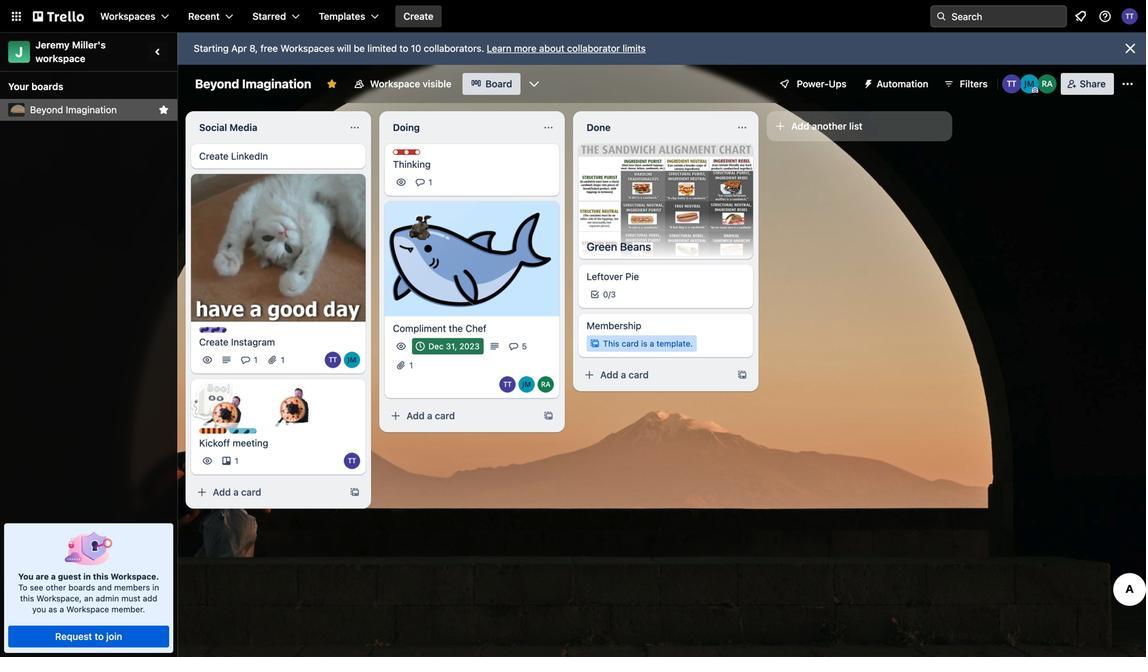 Task type: vqa. For each thing, say whether or not it's contained in the screenshot.
template board "image"
no



Task type: locate. For each thing, give the bounding box(es) containing it.
1 vertical spatial create
[[199, 150, 229, 162]]

1 vertical spatial workspaces
[[281, 43, 334, 54]]

you
[[18, 572, 34, 581]]

social
[[199, 122, 227, 133]]

2 horizontal spatial add a card button
[[579, 364, 729, 386]]

1 horizontal spatial terry turtle (terryturtle) image
[[1122, 8, 1138, 25]]

workspace down limited
[[370, 78, 420, 89]]

as
[[48, 605, 57, 614]]

1 horizontal spatial create from template… image
[[543, 410, 554, 421]]

automation
[[877, 78, 929, 89]]

0 horizontal spatial workspace
[[66, 605, 109, 614]]

starred
[[252, 11, 286, 22]]

limited
[[368, 43, 397, 54]]

terry turtle (terryturtle) image
[[325, 352, 341, 368], [499, 376, 516, 393], [344, 453, 360, 469]]

your
[[8, 81, 29, 92]]

1 vertical spatial terry turtle (terryturtle) image
[[1002, 74, 1021, 93]]

sparkling
[[243, 429, 280, 439]]

1 horizontal spatial https://media3.giphy.com/media/uzbc1merae75kv3oqd/100w.gif?cid=ad960664cgd8q560jl16i4tqsq6qk30rgh2t6st4j6ihzo35&ep=v1_stickers_search&rid=100w.gif&ct=s image
[[268, 377, 318, 427]]

add another list button
[[767, 111, 952, 141]]

imagination down free
[[242, 76, 311, 91]]

create down social
[[199, 150, 229, 162]]

in
[[83, 572, 91, 581], [152, 583, 159, 592]]

0 vertical spatial terry turtle (terryturtle) image
[[1122, 8, 1138, 25]]

are
[[36, 572, 49, 581]]

jeremy miller (jeremymiller198) image right filters
[[1020, 74, 1039, 93]]

green
[[587, 240, 617, 253]]

3
[[611, 290, 616, 299]]

visible
[[423, 78, 452, 89]]

8,
[[249, 43, 258, 54]]

1 vertical spatial add a card
[[407, 410, 455, 421]]

1 horizontal spatial imagination
[[242, 76, 311, 91]]

1 horizontal spatial terry turtle (terryturtle) image
[[344, 453, 360, 469]]

1 vertical spatial boards
[[68, 583, 95, 592]]

kickoff
[[199, 437, 230, 449]]

filters
[[960, 78, 988, 89]]

0 vertical spatial add a card button
[[579, 364, 729, 386]]

boards right your
[[31, 81, 63, 92]]

create
[[404, 11, 434, 22], [199, 150, 229, 162], [199, 336, 229, 348]]

2 vertical spatial add a card
[[213, 487, 261, 498]]

media
[[230, 122, 257, 133]]

green beans link
[[579, 234, 753, 259]]

0 horizontal spatial in
[[83, 572, 91, 581]]

1 vertical spatial terry turtle (terryturtle) image
[[499, 376, 516, 393]]

to
[[18, 583, 27, 592]]

0 vertical spatial imagination
[[242, 76, 311, 91]]

jeremy miller (jeremymiller198) image
[[1020, 74, 1039, 93], [519, 376, 535, 393]]

membership
[[587, 320, 642, 331]]

0 vertical spatial terry turtle (terryturtle) image
[[325, 352, 341, 368]]

beyond imagination down 8,
[[195, 76, 311, 91]]

0 vertical spatial add a card
[[600, 369, 649, 380]]

starting apr 8, free workspaces will be limited to 10 collaborators. learn more about collaborator limits
[[194, 43, 646, 54]]

1 vertical spatial imagination
[[66, 104, 117, 115]]

star or unstar board image
[[326, 78, 337, 89]]

1 horizontal spatial beyond
[[195, 76, 239, 91]]

power-ups
[[797, 78, 847, 89]]

doing
[[393, 122, 420, 133]]

free
[[260, 43, 278, 54]]

search image
[[936, 11, 947, 22]]

beyond
[[195, 76, 239, 91], [30, 104, 63, 115]]

0 horizontal spatial terry turtle (terryturtle) image
[[325, 352, 341, 368]]

1 down kickoff meeting
[[235, 456, 239, 466]]

0 vertical spatial create
[[404, 11, 434, 22]]

1 vertical spatial to
[[95, 631, 104, 642]]

learn more about collaborator limits link
[[487, 43, 646, 54]]

learn
[[487, 43, 512, 54]]

0 horizontal spatial terry turtle (terryturtle) image
[[1002, 74, 1021, 93]]

0 horizontal spatial add a card button
[[191, 481, 341, 503]]

0 horizontal spatial create from template… image
[[349, 487, 360, 498]]

pete ghost image
[[190, 379, 234, 423]]

1 vertical spatial this
[[20, 594, 34, 603]]

0 vertical spatial beyond
[[195, 76, 239, 91]]

1 horizontal spatial workspace
[[370, 78, 420, 89]]

workspace inside button
[[370, 78, 420, 89]]

and
[[97, 583, 112, 592]]

https://media1.giphy.com/media/3ov9jucrjra1ggg9vu/100w.gif?cid=ad960664cgd8q560jl16i4tqsq6qk30rgh2t6st4j6ihzo35&ep=v1_stickers_search&rid=100w.gif&ct=s image
[[402, 201, 447, 246]]

0 vertical spatial jeremy miller (jeremymiller198) image
[[1020, 74, 1039, 93]]

j
[[15, 44, 23, 60]]

card for doing
[[435, 410, 455, 421]]

you are a guest in this workspace. to see other boards and members in this workspace, an admin must add you as a workspace member.
[[18, 572, 159, 614]]

terry turtle (terryturtle) image for jeremy miller (jeremymiller198) icon to the bottom
[[499, 376, 516, 393]]

Search field
[[947, 6, 1066, 27]]

to
[[400, 43, 408, 54], [95, 631, 104, 642]]

workspace
[[370, 78, 420, 89], [66, 605, 109, 614]]

1 down create instagram link
[[281, 355, 285, 365]]

is
[[641, 339, 647, 348]]

other
[[46, 583, 66, 592]]

2 vertical spatial terry turtle (terryturtle) image
[[344, 453, 360, 469]]

1 horizontal spatial ruby anderson (rubyanderson7) image
[[1038, 74, 1057, 93]]

0 vertical spatial workspace
[[370, 78, 420, 89]]

pie
[[626, 271, 639, 282]]

add a card button for done
[[579, 364, 729, 386]]

https://media3.giphy.com/media/uzbc1merae75kv3oqd/100w.gif?cid=ad960664cgd8q560jl16i4tqsq6qk30rgh2t6st4j6ihzo35&ep=v1_stickers_search&rid=100w.gif&ct=s image up kickoff meeting link
[[268, 377, 318, 427]]

workspace navigation collapse icon image
[[149, 42, 168, 61]]

create up starting apr 8, free workspaces will be limited to 10 collaborators. learn more about collaborator limits
[[404, 11, 434, 22]]

create inside button
[[404, 11, 434, 22]]

workspaces up workspace navigation collapse icon
[[100, 11, 155, 22]]

social media
[[199, 122, 257, 133]]

workspace visible button
[[346, 73, 460, 95]]

0 horizontal spatial this
[[20, 594, 34, 603]]

terry turtle (terryturtle) image
[[1122, 8, 1138, 25], [1002, 74, 1021, 93]]

0 horizontal spatial boards
[[31, 81, 63, 92]]

1
[[428, 177, 432, 187], [254, 355, 258, 365], [281, 355, 285, 365], [409, 361, 413, 370], [235, 456, 239, 466]]

add a card button for doing
[[385, 405, 535, 427]]

in right guest
[[83, 572, 91, 581]]

to left join
[[95, 631, 104, 642]]

workspaces button
[[92, 5, 177, 27]]

workspace,
[[36, 594, 82, 603]]

terry turtle (terryturtle) image right open information menu icon
[[1122, 8, 1138, 25]]

0 vertical spatial workspaces
[[100, 11, 155, 22]]

1 vertical spatial in
[[152, 583, 159, 592]]

1 vertical spatial create from template… image
[[543, 410, 554, 421]]

add
[[791, 120, 809, 132], [600, 369, 618, 380], [407, 410, 425, 421], [213, 487, 231, 498]]

2 horizontal spatial terry turtle (terryturtle) image
[[499, 376, 516, 393]]

this down to
[[20, 594, 34, 603]]

this
[[603, 339, 619, 348]]

1 vertical spatial ruby anderson (rubyanderson7) image
[[538, 376, 554, 393]]

meeting
[[233, 437, 268, 449]]

1 horizontal spatial beyond imagination
[[195, 76, 311, 91]]

create linkedin link
[[199, 149, 358, 163]]

ruby anderson (rubyanderson7) image for jeremy miller (jeremymiller198) icon to the bottom
[[538, 376, 554, 393]]

0 horizontal spatial add a card
[[213, 487, 261, 498]]

template.
[[657, 339, 693, 348]]

1 horizontal spatial in
[[152, 583, 159, 592]]

create down "color: purple, title: none" icon on the left of page
[[199, 336, 229, 348]]

membership link
[[587, 319, 745, 333]]

thoughts thinking
[[393, 150, 444, 170]]

done
[[587, 122, 611, 133]]

color: bold red, title: "thoughts" element
[[393, 149, 444, 160]]

members
[[114, 583, 150, 592]]

you
[[32, 605, 46, 614]]

member.
[[111, 605, 145, 614]]

https://media3.giphy.com/media/uzbc1merae75kv3oqd/100w.gif?cid=ad960664cgd8q560jl16i4tqsq6qk30rgh2t6st4j6ihzo35&ep=v1_stickers_search&rid=100w.gif&ct=s image up kickoff meeting
[[203, 383, 253, 433]]

1 horizontal spatial workspaces
[[281, 43, 334, 54]]

2 horizontal spatial create from template… image
[[737, 370, 748, 380]]

join
[[106, 631, 122, 642]]

2 vertical spatial create
[[199, 336, 229, 348]]

starred button
[[244, 5, 308, 27]]

workspace down an on the left
[[66, 605, 109, 614]]

primary element
[[0, 0, 1146, 33]]

1 horizontal spatial jeremy miller (jeremymiller198) image
[[1020, 74, 1039, 93]]

this
[[93, 572, 108, 581], [20, 594, 34, 603]]

create from template… image
[[737, 370, 748, 380], [543, 410, 554, 421], [349, 487, 360, 498]]

10
[[411, 43, 421, 54]]

your boards
[[8, 81, 63, 92]]

add a card button
[[579, 364, 729, 386], [385, 405, 535, 427], [191, 481, 341, 503]]

beyond imagination
[[195, 76, 311, 91], [30, 104, 117, 115]]

terry turtle (terryturtle) image left this member is an admin of this board. image at the right of the page
[[1002, 74, 1021, 93]]

0 horizontal spatial jeremy miller (jeremymiller198) image
[[519, 376, 535, 393]]

add a card for social media
[[213, 487, 261, 498]]

recent
[[188, 11, 220, 22]]

workspaces left will
[[281, 43, 334, 54]]

add a card for done
[[600, 369, 649, 380]]

beyond imagination down your boards with 1 items element
[[30, 104, 117, 115]]

ruby anderson (rubyanderson7) image
[[1038, 74, 1057, 93], [538, 376, 554, 393]]

0 horizontal spatial to
[[95, 631, 104, 642]]

workspaces
[[100, 11, 155, 22], [281, 43, 334, 54]]

customize views image
[[527, 77, 541, 91]]

see
[[30, 583, 43, 592]]

board
[[486, 78, 512, 89]]

0 horizontal spatial workspaces
[[100, 11, 155, 22]]

1 down compliment
[[409, 361, 413, 370]]

1 horizontal spatial add a card
[[407, 410, 455, 421]]

Done text field
[[579, 117, 731, 139]]

2 vertical spatial add a card button
[[191, 481, 341, 503]]

imagination down your boards with 1 items element
[[66, 104, 117, 115]]

https://media3.giphy.com/media/uzbc1merae75kv3oqd/100w.gif?cid=ad960664cgd8q560jl16i4tqsq6qk30rgh2t6st4j6ihzo35&ep=v1_stickers_search&rid=100w.gif&ct=s image
[[268, 377, 318, 427], [203, 383, 253, 433]]

about
[[539, 43, 565, 54]]

boards
[[31, 81, 63, 92], [68, 583, 95, 592]]

another
[[812, 120, 847, 132]]

0 horizontal spatial ruby anderson (rubyanderson7) image
[[538, 376, 554, 393]]

1 horizontal spatial add a card button
[[385, 405, 535, 427]]

beans
[[620, 240, 651, 253]]

0 vertical spatial create from template… image
[[737, 370, 748, 380]]

1 horizontal spatial boards
[[68, 583, 95, 592]]

dec 31, 2023
[[428, 341, 480, 351]]

0 horizontal spatial beyond imagination
[[30, 104, 117, 115]]

1 horizontal spatial to
[[400, 43, 408, 54]]

1 vertical spatial add a card button
[[385, 405, 535, 427]]

2 horizontal spatial add a card
[[600, 369, 649, 380]]

2 vertical spatial create from template… image
[[349, 487, 360, 498]]

1 vertical spatial workspace
[[66, 605, 109, 614]]

this up and
[[93, 572, 108, 581]]

card
[[622, 339, 639, 348], [629, 369, 649, 380], [435, 410, 455, 421], [241, 487, 261, 498]]

1 vertical spatial beyond
[[30, 104, 63, 115]]

add a card button for social media
[[191, 481, 341, 503]]

beyond down your boards
[[30, 104, 63, 115]]

0 vertical spatial ruby anderson (rubyanderson7) image
[[1038, 74, 1057, 93]]

create from template… image for done
[[737, 370, 748, 380]]

beyond down the "starting" on the top left of page
[[195, 76, 239, 91]]

in up add
[[152, 583, 159, 592]]

add
[[143, 594, 157, 603]]

0 vertical spatial to
[[400, 43, 408, 54]]

jeremy miller (jeremymiller198) image down 5
[[519, 376, 535, 393]]

terry turtle (terryturtle) image for jeremy miller (jeremymiller198) image
[[325, 352, 341, 368]]

this card is a template.
[[603, 339, 693, 348]]

a
[[650, 339, 654, 348], [621, 369, 626, 380], [427, 410, 432, 421], [233, 487, 239, 498], [51, 572, 56, 581], [60, 605, 64, 614]]

0 vertical spatial beyond imagination
[[195, 76, 311, 91]]

power-
[[797, 78, 829, 89]]

kickoff meeting
[[199, 437, 268, 449]]

to left the 10
[[400, 43, 408, 54]]

0 vertical spatial this
[[93, 572, 108, 581]]

create instagram
[[199, 336, 275, 348]]

templates
[[319, 11, 365, 22]]

boards up an on the left
[[68, 583, 95, 592]]

0 horizontal spatial https://media3.giphy.com/media/uzbc1merae75kv3oqd/100w.gif?cid=ad960664cgd8q560jl16i4tqsq6qk30rgh2t6st4j6ihzo35&ep=v1_stickers_search&rid=100w.gif&ct=s image
[[203, 383, 253, 433]]



Task type: describe. For each thing, give the bounding box(es) containing it.
create linkedin
[[199, 150, 268, 162]]

beyond inside text box
[[195, 76, 239, 91]]

more
[[514, 43, 537, 54]]

board link
[[462, 73, 520, 95]]

workspace inside you are a guest in this workspace. to see other boards and members in this workspace, an admin must add you as a workspace member.
[[66, 605, 109, 614]]

sm image
[[858, 73, 877, 92]]

boards inside you are a guest in this workspace. to see other boards and members in this workspace, an admin must add you as a workspace member.
[[68, 583, 95, 592]]

1 vertical spatial jeremy miller (jeremymiller198) image
[[519, 376, 535, 393]]

to inside button
[[95, 631, 104, 642]]

0
[[603, 290, 608, 299]]

the
[[449, 323, 463, 334]]

1 vertical spatial beyond imagination
[[30, 104, 117, 115]]

templates button
[[311, 5, 387, 27]]

create button
[[395, 5, 442, 27]]

will
[[337, 43, 351, 54]]

filters button
[[939, 73, 992, 95]]

color: sky, title: "sparkling" element
[[229, 428, 280, 439]]

jeremy
[[35, 39, 70, 50]]

an
[[84, 594, 93, 603]]

automation button
[[858, 73, 937, 95]]

add for done
[[600, 369, 618, 380]]

create instagram link
[[199, 335, 358, 349]]

miller's
[[72, 39, 106, 50]]

instagram
[[231, 336, 275, 348]]

create for create instagram
[[199, 336, 229, 348]]

31,
[[446, 341, 457, 351]]

create for create
[[404, 11, 434, 22]]

request
[[55, 631, 92, 642]]

add another list
[[791, 120, 863, 132]]

5
[[522, 341, 527, 351]]

starting
[[194, 43, 229, 54]]

beyond imagination inside text box
[[195, 76, 311, 91]]

dec
[[428, 341, 444, 351]]

thinking link
[[393, 158, 551, 171]]

0 vertical spatial boards
[[31, 81, 63, 92]]

be
[[354, 43, 365, 54]]

color: orange, title: none image
[[199, 428, 227, 434]]

workspaces inside workspaces popup button
[[100, 11, 155, 22]]

leftover pie
[[587, 271, 639, 282]]

ruby anderson (rubyanderson7) image for the topmost jeremy miller (jeremymiller198) icon
[[1038, 74, 1057, 93]]

1 down thoughts thinking
[[428, 177, 432, 187]]

add for social media
[[213, 487, 231, 498]]

guest
[[58, 572, 81, 581]]

jeremy miller's workspace
[[35, 39, 108, 64]]

card for social media
[[241, 487, 261, 498]]

this member is an admin of this board. image
[[1032, 87, 1038, 93]]

Social Media text field
[[191, 117, 344, 139]]

thoughts
[[407, 150, 444, 160]]

leftover
[[587, 271, 623, 282]]

create from template… image for social media
[[349, 487, 360, 498]]

green beans
[[587, 240, 651, 253]]

2023
[[459, 341, 480, 351]]

apr
[[231, 43, 247, 54]]

add for doing
[[407, 410, 425, 421]]

create from template… image for doing
[[543, 410, 554, 421]]

workspace visible
[[370, 78, 452, 89]]

0 horizontal spatial imagination
[[66, 104, 117, 115]]

0 vertical spatial in
[[83, 572, 91, 581]]

list
[[849, 120, 863, 132]]

back to home image
[[33, 5, 84, 27]]

collaborator
[[567, 43, 620, 54]]

jeremy miller (jeremymiller198) image
[[344, 352, 360, 368]]

collaborators.
[[424, 43, 484, 54]]

0 horizontal spatial beyond
[[30, 104, 63, 115]]

your boards with 1 items element
[[8, 78, 162, 95]]

card for done
[[629, 369, 649, 380]]

create for create linkedin
[[199, 150, 229, 162]]

imagination inside text box
[[242, 76, 311, 91]]

open information menu image
[[1098, 10, 1112, 23]]

ups
[[829, 78, 847, 89]]

share button
[[1061, 73, 1114, 95]]

Board name text field
[[188, 73, 318, 95]]

admin
[[96, 594, 119, 603]]

linkedin
[[231, 150, 268, 162]]

add a card for doing
[[407, 410, 455, 421]]

share
[[1080, 78, 1106, 89]]

color: purple, title: none image
[[199, 327, 227, 333]]

leftover pie link
[[587, 270, 745, 284]]

beyond imagination link
[[30, 103, 153, 117]]

power-ups button
[[770, 73, 855, 95]]

request to join
[[55, 631, 122, 642]]

compliment the chef link
[[393, 322, 551, 335]]

show menu image
[[1121, 77, 1135, 91]]

0 notifications image
[[1073, 8, 1089, 25]]

kickoff meeting link
[[199, 436, 358, 450]]

recent button
[[180, 5, 242, 27]]

chef
[[466, 323, 487, 334]]

Doing text field
[[385, 117, 538, 139]]

starred icon image
[[158, 104, 169, 115]]

workspace
[[35, 53, 85, 64]]

Dec 31, 2023 checkbox
[[412, 338, 484, 354]]

must
[[121, 594, 140, 603]]

0 / 3
[[603, 290, 616, 299]]

1 horizontal spatial this
[[93, 572, 108, 581]]

request to join button
[[8, 626, 169, 647]]

1 down the instagram
[[254, 355, 258, 365]]



